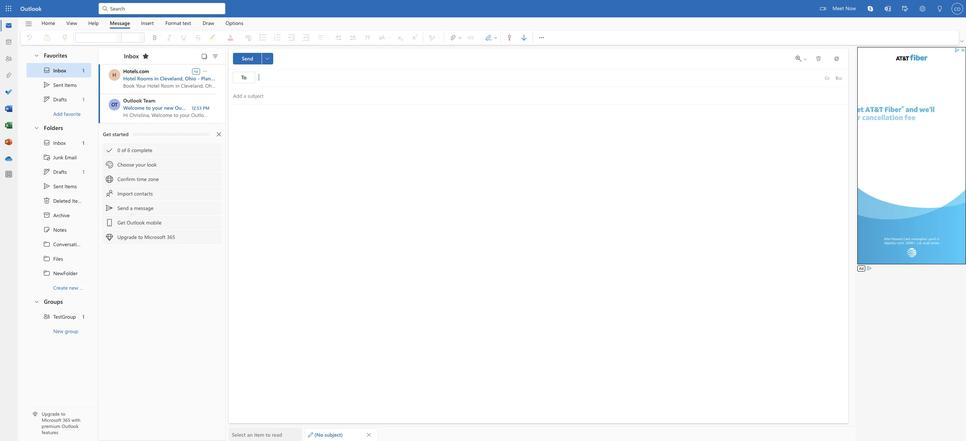 Task type: locate. For each thing, give the bounding box(es) containing it.
 inside favorites tree
[[43, 96, 50, 103]]

 button inside groups tree item
[[30, 295, 42, 308]]

 button right the font size text box
[[139, 33, 145, 43]]

include group
[[446, 30, 499, 45]]

 up "add favorite" tree item
[[43, 96, 50, 103]]

 tree item
[[26, 237, 100, 252], [26, 252, 91, 266], [26, 266, 91, 281]]

sent inside favorites tree
[[53, 81, 63, 88]]

upgrade right 
[[117, 234, 137, 241]]

 for 
[[43, 96, 50, 103]]

2 1 from the top
[[83, 96, 84, 103]]


[[920, 6, 926, 12]]

 right send 'button'
[[265, 57, 270, 61]]

2  tree item from the top
[[26, 179, 91, 194]]

1  from the top
[[43, 241, 50, 248]]

inbox inside favorites tree
[[53, 67, 66, 74]]

to
[[241, 74, 247, 81]]

microsoft
[[144, 234, 166, 241], [42, 417, 61, 423]]

 button
[[116, 33, 122, 43], [139, 33, 145, 43], [30, 49, 42, 62], [30, 121, 42, 134], [30, 295, 42, 308]]

to down team
[[146, 104, 151, 111]]

 for  newfolder
[[43, 270, 50, 277]]

1 vertical spatial  tree item
[[26, 136, 91, 150]]

new group tree item
[[26, 324, 91, 338]]

0 vertical spatial drafts
[[53, 96, 67, 103]]

0 horizontal spatial 
[[202, 68, 208, 74]]

mobile
[[146, 219, 162, 226]]

premium features image
[[33, 412, 38, 417]]

items
[[65, 81, 77, 88], [65, 183, 77, 190], [72, 197, 84, 204]]

 tree item
[[26, 194, 91, 208]]

2  tree item from the top
[[26, 165, 91, 179]]

365 inside upgrade to microsoft 365 with premium outlook features
[[63, 417, 70, 423]]

 for  popup button
[[265, 57, 270, 61]]

 
[[485, 34, 498, 41]]

1 vertical spatial 
[[202, 68, 208, 74]]

add
[[53, 110, 63, 117]]

0 vertical spatial 
[[43, 81, 50, 88]]

ad
[[194, 69, 198, 74], [859, 266, 864, 271]]

send button
[[233, 53, 262, 65]]

6
[[127, 147, 130, 154]]

2 drafts from the top
[[53, 168, 67, 175]]

1 vertical spatial microsoft
[[42, 417, 61, 423]]

started
[[112, 131, 129, 138]]


[[834, 56, 840, 62]]

 drafts for 
[[43, 96, 67, 103]]

1 vertical spatial 365
[[63, 417, 70, 423]]

1 vertical spatial  tree item
[[26, 179, 91, 194]]

1 vertical spatial get
[[117, 219, 125, 226]]

1 horizontal spatial get
[[117, 219, 125, 226]]

0 vertical spatial new
[[164, 104, 174, 111]]

1 vertical spatial drafts
[[53, 168, 67, 175]]

 sent items down favorites tree item
[[43, 81, 77, 88]]

 inside favorites tree item
[[34, 52, 40, 58]]

1 1 from the top
[[82, 67, 84, 74]]

message list section
[[99, 46, 274, 441]]

0 vertical spatial  sent items
[[43, 81, 77, 88]]

files image
[[5, 72, 12, 79]]

 left the font size text box
[[117, 36, 121, 40]]

in
[[154, 75, 159, 82]]

0 vertical spatial  inbox
[[43, 67, 66, 74]]

1 vertical spatial ad
[[859, 266, 864, 271]]

0 vertical spatial items
[[65, 81, 77, 88]]

 inside dropdown button
[[202, 68, 208, 74]]

1 horizontal spatial 365
[[167, 234, 175, 241]]

1 up "add favorite" tree item
[[83, 96, 84, 103]]

welcome to your new outlook.com account
[[123, 104, 225, 111]]

 tree item
[[26, 223, 91, 237]]

 down co image
[[960, 40, 964, 43]]

tree
[[26, 136, 100, 295]]

0 vertical spatial sent
[[53, 81, 63, 88]]

excel image
[[5, 122, 12, 129]]

1 down folders tree item
[[82, 139, 84, 146]]

to inside upgrade to microsoft 365 with premium outlook features
[[61, 411, 65, 417]]

0
[[117, 147, 120, 154]]

notes
[[53, 226, 67, 233]]

 down favorites
[[43, 81, 50, 88]]

2  from the top
[[43, 139, 50, 146]]

 for 
[[816, 56, 822, 62]]

to for upgrade to microsoft 365
[[138, 234, 143, 241]]

groups
[[44, 298, 63, 306]]

1 drafts from the top
[[53, 96, 67, 103]]

reading pane main content
[[226, 45, 856, 441]]

 button inside folders tree item
[[30, 121, 42, 134]]

tags group
[[502, 30, 531, 43]]

ad inside message list no conversations selected list box
[[194, 69, 198, 74]]

microsoft up features
[[42, 417, 61, 423]]

1 vertical spatial your
[[136, 161, 146, 168]]

0 vertical spatial  drafts
[[43, 96, 67, 103]]

outlook up  button
[[20, 5, 42, 12]]

0 vertical spatial send
[[242, 55, 253, 62]]

 right the   at the top right
[[816, 56, 822, 62]]


[[43, 241, 50, 248], [43, 255, 50, 262], [43, 270, 50, 277]]

1 horizontal spatial 
[[816, 56, 822, 62]]

2  inbox from the top
[[43, 139, 66, 146]]


[[308, 433, 313, 438]]

 tree item up deleted
[[26, 179, 91, 194]]

0 vertical spatial 
[[816, 56, 822, 62]]

1 vertical spatial  drafts
[[43, 168, 67, 175]]

 tree item down junk
[[26, 165, 91, 179]]

1  drafts from the top
[[43, 96, 67, 103]]

2  from the top
[[43, 183, 50, 190]]

0 vertical spatial 
[[43, 96, 50, 103]]

 inbox inside 'tree'
[[43, 139, 66, 146]]

2  from the top
[[43, 255, 50, 262]]

 for  dropdown button on the top of page
[[960, 40, 964, 43]]

sent
[[53, 81, 63, 88], [53, 183, 63, 190]]

0 vertical spatial 
[[43, 241, 50, 248]]

now
[[846, 5, 856, 12]]

0 vertical spatial 365
[[167, 234, 175, 241]]

upgrade up 'premium'
[[42, 411, 60, 417]]

drafts up "add favorite" tree item
[[53, 96, 67, 103]]

0 horizontal spatial microsoft
[[42, 417, 61, 423]]

 drafts inside 'tree'
[[43, 168, 67, 175]]

 tree item down favorites
[[26, 63, 91, 78]]

new left outlook.com
[[164, 104, 174, 111]]


[[106, 190, 113, 198]]

your down team
[[152, 104, 163, 111]]

new left folder
[[69, 284, 78, 291]]

 sent items up  tree item
[[43, 183, 77, 190]]

1 down favorites tree item
[[82, 67, 84, 74]]

 for  popup button
[[538, 34, 545, 41]]

select
[[232, 432, 246, 439]]

1 inside  tree item
[[82, 313, 84, 320]]

0 horizontal spatial new
[[69, 284, 78, 291]]

 down favorites
[[43, 67, 50, 74]]

help
[[88, 19, 99, 26]]

Font size text field
[[122, 33, 138, 42]]

meet
[[833, 5, 844, 12]]

 button
[[364, 430, 374, 440]]


[[43, 81, 50, 88], [43, 183, 50, 190]]

1 vertical spatial 
[[265, 57, 270, 61]]

 inside popup button
[[538, 34, 545, 41]]

send up to
[[242, 55, 253, 62]]


[[117, 36, 121, 40], [140, 36, 144, 40], [458, 36, 462, 40], [494, 36, 498, 40], [34, 52, 40, 58], [803, 57, 807, 62], [34, 125, 40, 131], [34, 299, 40, 305]]

send left a
[[117, 205, 129, 212]]

message list no conversations selected list box
[[99, 65, 274, 441]]

 tree item up  newfolder
[[26, 252, 91, 266]]

application containing outlook
[[0, 0, 966, 441]]

sent up  tree item
[[53, 183, 63, 190]]

5 1 from the top
[[82, 313, 84, 320]]

zone
[[148, 176, 159, 183]]

0 vertical spatial  tree item
[[26, 78, 91, 92]]

of
[[122, 147, 126, 154]]

0 vertical spatial ad
[[194, 69, 198, 74]]

calendar image
[[5, 39, 12, 46]]

 drafts
[[43, 96, 67, 103], [43, 168, 67, 175]]

0 horizontal spatial upgrade
[[42, 411, 60, 417]]

microsoft down mobile
[[144, 234, 166, 241]]

1 horizontal spatial new
[[164, 104, 174, 111]]

0 horizontal spatial get
[[103, 131, 111, 138]]

 inside popup button
[[265, 57, 270, 61]]

 tree item up the add
[[26, 92, 91, 107]]


[[142, 53, 149, 60]]

co image
[[952, 3, 963, 14]]

 tree item down favorites tree item
[[26, 78, 91, 92]]

2  from the top
[[43, 168, 50, 175]]

 button
[[914, 0, 931, 18]]


[[960, 40, 964, 43], [265, 57, 270, 61]]

 inside  
[[494, 36, 498, 40]]

 inside dropdown button
[[960, 40, 964, 43]]

 button
[[811, 53, 826, 65]]

 inside tree item
[[43, 197, 50, 204]]

To text field
[[259, 74, 822, 82]]

confirm time zone
[[117, 176, 159, 183]]

send inside message list no conversations selected list box
[[117, 205, 129, 212]]

ad left set your advertising preferences image
[[859, 266, 864, 271]]

to down get outlook mobile
[[138, 234, 143, 241]]

inbox down favorites tree item
[[53, 67, 66, 74]]

0 vertical spatial upgrade
[[117, 234, 137, 241]]

more apps image
[[5, 171, 12, 178]]

send inside 'button'
[[242, 55, 253, 62]]

 left groups
[[34, 299, 40, 305]]

items up favorite
[[65, 81, 77, 88]]

 tree item
[[26, 78, 91, 92], [26, 179, 91, 194]]

0 of 6 complete
[[117, 147, 152, 154]]

 tree item up junk
[[26, 136, 91, 150]]

to left with
[[61, 411, 65, 417]]

 tree item
[[26, 150, 91, 165]]

tab list
[[36, 17, 249, 29]]

 tree item
[[26, 63, 91, 78], [26, 136, 91, 150]]

a
[[130, 205, 133, 212]]

0 horizontal spatial your
[[136, 161, 146, 168]]

drafts down ' junk email'
[[53, 168, 67, 175]]

0 vertical spatial 
[[538, 34, 545, 41]]

items inside favorites tree
[[65, 81, 77, 88]]


[[25, 20, 32, 28]]

application
[[0, 0, 966, 441]]

 button inside favorites tree item
[[30, 49, 42, 62]]

0 vertical spatial  tree item
[[26, 92, 91, 107]]

Font text field
[[76, 33, 116, 42]]

1 vertical spatial 
[[43, 197, 50, 204]]

1  from the top
[[43, 81, 50, 88]]

home button
[[36, 17, 61, 29]]


[[816, 56, 822, 62], [43, 197, 50, 204]]

 sent items inside favorites tree
[[43, 81, 77, 88]]

1 horizontal spatial ad
[[859, 266, 864, 271]]

 drafts inside favorites tree
[[43, 96, 67, 103]]

 inside 'tree'
[[43, 139, 50, 146]]

outlook down send a message
[[127, 219, 145, 226]]

upgrade to microsoft 365
[[117, 234, 175, 241]]

1 vertical spatial  sent items
[[43, 183, 77, 190]]

insert
[[141, 19, 154, 26]]

2  sent items from the top
[[43, 183, 77, 190]]

 drafts for 
[[43, 168, 67, 175]]

 junk email
[[43, 154, 77, 161]]

options button
[[220, 17, 249, 29]]

contacts
[[134, 190, 153, 197]]

 left favorites
[[34, 52, 40, 58]]

0 horizontal spatial 365
[[63, 417, 70, 423]]

drafts inside 'tree'
[[53, 168, 67, 175]]

word image
[[5, 105, 12, 113]]

 down the 
[[43, 168, 50, 175]]

365 for upgrade to microsoft 365
[[167, 234, 175, 241]]

deleted
[[53, 197, 71, 204]]

3 1 from the top
[[82, 139, 84, 146]]

groups tree item
[[26, 295, 91, 310]]

 tree item
[[26, 92, 91, 107], [26, 165, 91, 179]]

read
[[272, 432, 282, 439]]

upgrade for upgrade to microsoft 365
[[117, 234, 137, 241]]

inbox up ' junk email'
[[53, 139, 66, 146]]

 up plans
[[202, 68, 208, 74]]

0 vertical spatial 
[[960, 40, 964, 43]]

0 horizontal spatial ad
[[194, 69, 198, 74]]

 right 
[[538, 34, 545, 41]]

0 horizontal spatial 
[[43, 197, 50, 204]]

 left folders
[[34, 125, 40, 131]]

cleveland,
[[160, 75, 184, 82]]

1 for  tree item associated with 
[[83, 96, 84, 103]]

1  from the top
[[43, 96, 50, 103]]

1 vertical spatial 
[[43, 139, 50, 146]]

to for upgrade to microsoft 365 with premium outlook features
[[61, 411, 65, 417]]

outlook right 'premium'
[[62, 423, 79, 430]]

your left the look
[[136, 161, 146, 168]]


[[43, 226, 50, 233]]

items up the  deleted items
[[65, 183, 77, 190]]

items for  tree item
[[72, 197, 84, 204]]

basic text group
[[75, 30, 421, 45]]

365 inside message list no conversations selected list box
[[167, 234, 175, 241]]

 inbox up junk
[[43, 139, 66, 146]]

1 vertical spatial upgrade
[[42, 411, 60, 417]]

 button
[[213, 129, 225, 140]]

1  sent items from the top
[[43, 81, 77, 88]]

(no
[[315, 432, 323, 439]]

1 vertical spatial  tree item
[[26, 165, 91, 179]]

draw button
[[197, 17, 220, 29]]


[[506, 34, 513, 41]]

 right 
[[803, 57, 807, 62]]

archive
[[53, 212, 70, 219]]

 inbox inside favorites tree
[[43, 67, 66, 74]]

1 vertical spatial inbox
[[53, 67, 66, 74]]

1 horizontal spatial your
[[152, 104, 163, 111]]

0 vertical spatial inbox
[[124, 52, 139, 60]]

 down  at the bottom left of page
[[43, 241, 50, 248]]

 inside 'tree'
[[43, 168, 50, 175]]

get
[[103, 131, 111, 138], [117, 219, 125, 226]]

 right 
[[494, 36, 498, 40]]

 drafts down junk
[[43, 168, 67, 175]]

1 vertical spatial new
[[69, 284, 78, 291]]

0 vertical spatial get
[[103, 131, 111, 138]]

 up  tree item
[[43, 183, 50, 190]]

1 vertical spatial 
[[43, 183, 50, 190]]

 left files
[[43, 255, 50, 262]]

1 horizontal spatial 
[[960, 40, 964, 43]]

to left read
[[266, 432, 271, 439]]

0 vertical spatial  tree item
[[26, 63, 91, 78]]

0 horizontal spatial 
[[265, 57, 270, 61]]

1 right testgroup
[[82, 313, 84, 320]]

 drafts up the add
[[43, 96, 67, 103]]

1 sent from the top
[[53, 81, 63, 88]]

1 vertical spatial send
[[117, 205, 129, 212]]

 right  at the left of the page
[[458, 36, 462, 40]]

 button left groups
[[30, 295, 42, 308]]

 sent items inside 'tree'
[[43, 183, 77, 190]]

 
[[796, 56, 807, 62]]

1  from the top
[[43, 67, 50, 74]]

1 horizontal spatial send
[[242, 55, 253, 62]]

microsoft for upgrade to microsoft 365
[[144, 234, 166, 241]]

 up the 
[[43, 139, 50, 146]]

ohio
[[185, 75, 196, 82]]

1 vertical spatial 
[[43, 255, 50, 262]]

hotel rooms in cleveland, ohio - plans change. book cancellable
[[123, 75, 274, 82]]

 inside  
[[458, 36, 462, 40]]

 tree item down notes on the bottom left of page
[[26, 237, 100, 252]]

outlook team
[[123, 97, 155, 104]]

upgrade inside message list no conversations selected list box
[[117, 234, 137, 241]]

4 1 from the top
[[83, 168, 84, 175]]

 button left folders
[[30, 121, 42, 134]]

2  drafts from the top
[[43, 168, 67, 175]]

cancellable
[[248, 75, 274, 82]]

get left "started"
[[103, 131, 111, 138]]

2  tree item from the top
[[26, 136, 91, 150]]

1 vertical spatial 
[[43, 168, 50, 175]]


[[201, 53, 208, 60]]

ad up hotel rooms in cleveland, ohio - plans change. book cancellable
[[194, 69, 198, 74]]

1 left 
[[83, 168, 84, 175]]

 notes
[[43, 226, 67, 233]]

365
[[167, 234, 175, 241], [63, 417, 70, 423]]

new inside message list no conversations selected list box
[[164, 104, 174, 111]]


[[106, 176, 113, 183]]


[[796, 56, 802, 62]]

send
[[242, 55, 253, 62], [117, 205, 129, 212]]

1  tree item from the top
[[26, 63, 91, 78]]

 button left favorites
[[30, 49, 42, 62]]

 inside favorites tree
[[43, 67, 50, 74]]

1  inbox from the top
[[43, 67, 66, 74]]

items inside the  deleted items
[[72, 197, 84, 204]]

1 horizontal spatial upgrade
[[117, 234, 137, 241]]

 tree item down files
[[26, 266, 91, 281]]

history
[[84, 241, 100, 248]]

 up 
[[43, 197, 50, 204]]

1  tree item from the top
[[26, 92, 91, 107]]

microsoft inside upgrade to microsoft 365 with premium outlook features
[[42, 417, 61, 423]]

drafts inside favorites tree
[[53, 96, 67, 103]]

1 horizontal spatial 
[[538, 34, 545, 41]]

new
[[164, 104, 174, 111], [69, 284, 78, 291]]

upgrade inside upgrade to microsoft 365 with premium outlook features
[[42, 411, 60, 417]]

3  from the top
[[43, 270, 50, 277]]

favorite
[[64, 110, 81, 117]]

inbox left  button
[[124, 52, 139, 60]]

 down  files at the left
[[43, 270, 50, 277]]

send for send a message
[[117, 205, 129, 212]]

 inbox down favorites
[[43, 67, 66, 74]]

 for first the  "tree item" from the top of the page
[[43, 67, 50, 74]]

1 vertical spatial items
[[65, 183, 77, 190]]

0 horizontal spatial send
[[117, 205, 129, 212]]

sent up the add
[[53, 81, 63, 88]]

1 vertical spatial  inbox
[[43, 139, 66, 146]]

2 vertical spatial 
[[43, 270, 50, 277]]

0 vertical spatial 
[[43, 67, 50, 74]]

microsoft for upgrade to microsoft 365 with premium outlook features
[[42, 417, 61, 423]]

2 vertical spatial items
[[72, 197, 84, 204]]

1 horizontal spatial microsoft
[[144, 234, 166, 241]]

items right deleted
[[72, 197, 84, 204]]

0 vertical spatial microsoft
[[144, 234, 166, 241]]

your
[[152, 104, 163, 111], [136, 161, 146, 168]]

1 vertical spatial sent
[[53, 183, 63, 190]]

get right 
[[117, 219, 125, 226]]

 tree item for 
[[26, 92, 91, 107]]

outlook team image
[[109, 99, 120, 111]]

microsoft inside message list no conversations selected list box
[[144, 234, 166, 241]]

 inside button
[[816, 56, 822, 62]]

outlook
[[20, 5, 42, 12], [123, 97, 142, 104], [127, 219, 145, 226], [62, 423, 79, 430]]



Task type: vqa. For each thing, say whether or not it's contained in the screenshot.


Task type: describe. For each thing, give the bounding box(es) containing it.
inbox heading
[[115, 48, 151, 64]]

 for the  "tree item" in the 'tree'
[[43, 139, 50, 146]]

0 vertical spatial your
[[152, 104, 163, 111]]

 button for folders
[[30, 121, 42, 134]]

1  tree item from the top
[[26, 237, 100, 252]]

rooms
[[137, 75, 153, 82]]

 button
[[517, 32, 531, 43]]

 for  deleted items
[[43, 197, 50, 204]]

 inside favorites tree
[[43, 81, 50, 88]]

welcome
[[123, 104, 145, 111]]

mail image
[[5, 22, 12, 29]]

favorites tree
[[26, 46, 91, 121]]

send a message
[[117, 205, 154, 212]]

bcc button
[[833, 72, 845, 84]]

3  tree item from the top
[[26, 266, 91, 281]]

 newfolder
[[43, 270, 77, 277]]

cc
[[825, 75, 830, 81]]

 right the font size text box
[[140, 36, 144, 40]]

create new folder tree item
[[26, 281, 93, 295]]

message button
[[104, 17, 135, 29]]

 inside folders tree item
[[34, 125, 40, 131]]

choose
[[117, 161, 134, 168]]

 for  files
[[43, 255, 50, 262]]

 button
[[535, 30, 549, 45]]


[[106, 234, 113, 241]]

meet now
[[833, 5, 856, 12]]

options
[[226, 19, 243, 26]]

add favorite
[[53, 110, 81, 117]]

 inside the  
[[803, 57, 807, 62]]

send for send
[[242, 55, 253, 62]]

 for 
[[43, 168, 50, 175]]

 tree item inside 'tree'
[[26, 136, 91, 150]]

upgrade for upgrade to microsoft 365 with premium outlook features
[[42, 411, 60, 417]]


[[485, 34, 492, 41]]

Select a conversation checkbox
[[109, 99, 123, 111]]

outlook banner
[[0, 0, 966, 18]]

message
[[134, 205, 154, 212]]


[[520, 34, 528, 41]]

 search field
[[99, 0, 225, 16]]

1 for first the  "tree item" from the top of the page
[[82, 67, 84, 74]]

2 vertical spatial inbox
[[53, 139, 66, 146]]

 archive
[[43, 212, 70, 219]]

select an item to read button
[[229, 428, 302, 441]]

 button
[[202, 68, 208, 75]]

folder
[[80, 284, 93, 291]]

to for welcome to your new outlook.com account
[[146, 104, 151, 111]]


[[212, 53, 219, 60]]

get for get outlook mobile
[[117, 219, 125, 226]]


[[366, 433, 371, 438]]


[[106, 219, 113, 227]]


[[937, 6, 943, 12]]

 button
[[502, 32, 517, 43]]

 for  conversation history
[[43, 241, 50, 248]]

hotels.com image
[[109, 69, 120, 81]]

Add a subject text field
[[229, 90, 838, 101]]

set your advertising preferences image
[[867, 266, 872, 271]]


[[885, 6, 891, 12]]

bcc
[[836, 75, 842, 81]]

 inside groups tree item
[[34, 299, 40, 305]]

 button down message button
[[116, 33, 122, 43]]

get for get started
[[103, 131, 111, 138]]

time
[[137, 176, 147, 183]]

junk
[[53, 154, 63, 161]]

new inside tree item
[[69, 284, 78, 291]]


[[902, 6, 908, 12]]

confirm
[[117, 176, 135, 183]]

favorites tree item
[[26, 49, 91, 63]]

 testgroup
[[43, 313, 76, 320]]

1 for the  "tree item" in the 'tree'
[[82, 139, 84, 146]]

 button
[[262, 53, 273, 65]]

 tree item
[[26, 208, 91, 223]]

import contacts
[[117, 190, 153, 197]]

to do image
[[5, 89, 12, 96]]

help button
[[83, 17, 104, 29]]

Search field
[[109, 5, 221, 12]]

account
[[206, 104, 225, 111]]

choose your look
[[117, 161, 157, 168]]

outlook up welcome
[[123, 97, 142, 104]]

people image
[[5, 55, 12, 63]]

2  tree item from the top
[[26, 252, 91, 266]]

 button for favorites
[[30, 49, 42, 62]]

clipboard group
[[22, 30, 72, 45]]

 tree item for 
[[26, 165, 91, 179]]

outlook inside upgrade to microsoft 365 with premium outlook features
[[62, 423, 79, 430]]

hotel
[[123, 75, 136, 82]]


[[106, 205, 113, 212]]

ot
[[111, 101, 118, 108]]

insert button
[[136, 17, 159, 29]]

 (no subject)
[[308, 432, 343, 439]]

 button
[[199, 51, 209, 61]]

favorites
[[44, 51, 67, 59]]

 button
[[959, 38, 965, 45]]

home
[[41, 19, 55, 26]]

new group
[[53, 328, 78, 335]]

folders tree item
[[26, 121, 91, 136]]

left-rail-appbar navigation
[[1, 17, 16, 167]]

look
[[147, 161, 157, 168]]

complete
[[132, 147, 152, 154]]

365 for upgrade to microsoft 365 with premium outlook features
[[63, 417, 70, 423]]

inbox inside inbox 
[[124, 52, 139, 60]]

features
[[42, 430, 58, 436]]

subject)
[[325, 432, 343, 439]]

import
[[117, 190, 133, 197]]

message
[[110, 19, 130, 26]]

outlook inside banner
[[20, 5, 42, 12]]

testgroup
[[53, 313, 76, 320]]

1 for  tree item
[[82, 313, 84, 320]]

format
[[165, 19, 181, 26]]

 button for groups
[[30, 295, 42, 308]]

 deleted items
[[43, 197, 84, 204]]

1  tree item from the top
[[26, 78, 91, 92]]

select an item to read
[[232, 432, 282, 439]]

 button
[[21, 18, 36, 30]]

 sent items for 1st  tree item from the top
[[43, 81, 77, 88]]

drafts for 
[[53, 168, 67, 175]]

 inbox for first the  "tree item" from the top of the page
[[43, 67, 66, 74]]

 inbox for the  "tree item" in the 'tree'
[[43, 139, 66, 146]]

format text button
[[160, 17, 197, 29]]

upgrade to microsoft 365 with premium outlook features
[[42, 411, 80, 436]]

 tree item
[[26, 310, 91, 324]]

add favorite tree item
[[26, 107, 91, 121]]

items for 1st  tree item from the bottom of the page
[[65, 183, 77, 190]]

to inside select an item to read button
[[266, 432, 271, 439]]

onedrive image
[[5, 155, 12, 163]]

1 for  tree item associated with 
[[83, 168, 84, 175]]

 button
[[209, 51, 221, 61]]

cc button
[[822, 72, 833, 84]]

get started
[[103, 131, 129, 138]]

powerpoint image
[[5, 139, 12, 146]]

tree containing 
[[26, 136, 100, 295]]

 for  dropdown button
[[202, 68, 208, 74]]

 button
[[140, 50, 151, 62]]

 inside 'tree'
[[43, 183, 50, 190]]

draw
[[203, 19, 214, 26]]

tab list containing home
[[36, 17, 249, 29]]

drafts for 
[[53, 96, 67, 103]]

 button
[[931, 0, 949, 18]]


[[43, 154, 50, 161]]

pm
[[203, 105, 209, 111]]

2 sent from the top
[[53, 183, 63, 190]]

with
[[72, 417, 80, 423]]

 sent items for 1st  tree item from the bottom of the page
[[43, 183, 77, 190]]

12:53
[[192, 105, 202, 111]]

team
[[143, 97, 155, 104]]

items for 1st  tree item from the top
[[65, 81, 77, 88]]



